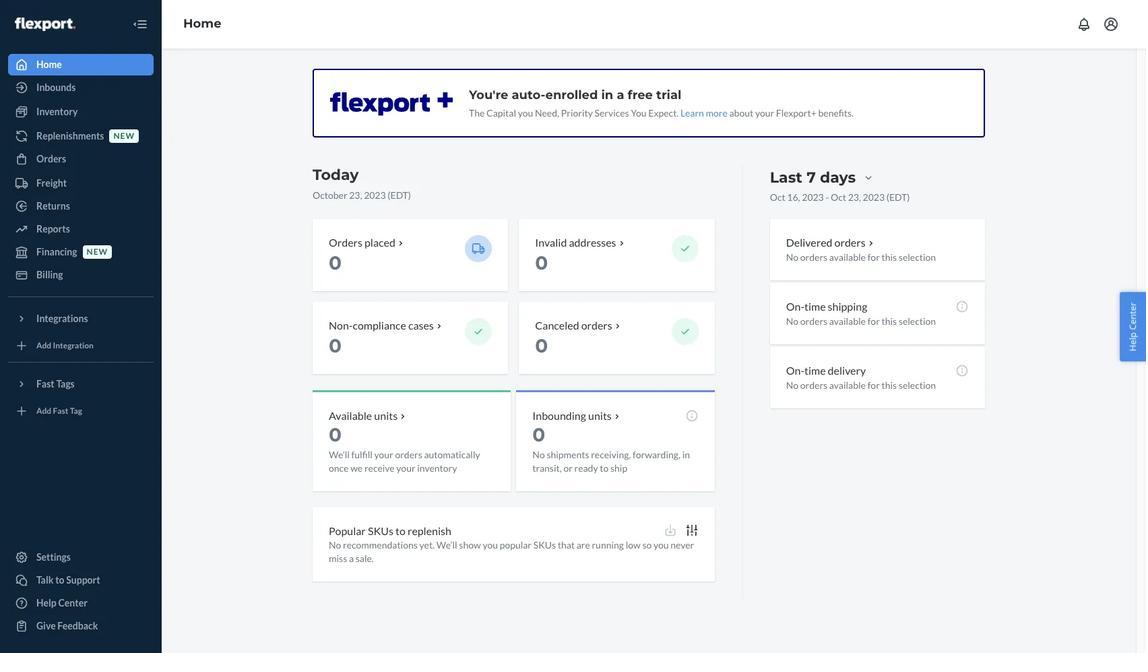 Task type: vqa. For each thing, say whether or not it's contained in the screenshot.
'Last 7 days' at the top
yes



Task type: describe. For each thing, give the bounding box(es) containing it.
integrations button
[[8, 308, 154, 330]]

on-time delivery
[[787, 364, 866, 377]]

close navigation image
[[132, 16, 148, 32]]

trial
[[657, 88, 682, 102]]

available for delivery
[[830, 379, 866, 391]]

freight link
[[8, 173, 154, 194]]

) inside today october 23, 2023 ( edt )
[[408, 189, 411, 201]]

2 horizontal spatial you
[[654, 540, 669, 551]]

priority
[[561, 107, 593, 119]]

fast inside dropdown button
[[36, 378, 54, 390]]

enrolled
[[546, 88, 598, 102]]

october
[[313, 189, 348, 201]]

1 horizontal spatial 2023
[[802, 191, 824, 203]]

1 for from the top
[[868, 251, 880, 263]]

orders inside 0 we'll fulfill your orders automatically once we receive your inventory
[[395, 449, 422, 460]]

services
[[595, 107, 629, 119]]

fast tags
[[36, 378, 75, 390]]

delivery
[[828, 364, 866, 377]]

no for on-time shipping
[[787, 315, 799, 327]]

edt inside today october 23, 2023 ( edt )
[[391, 189, 408, 201]]

for for on-time shipping
[[868, 315, 880, 327]]

inbounds
[[36, 82, 76, 93]]

are
[[577, 540, 590, 551]]

you inside you're auto-enrolled in a free trial the capital you need, priority services you expect. learn more about your flexport+ benefits.
[[518, 107, 533, 119]]

feedback
[[58, 620, 98, 632]]

integrations
[[36, 313, 88, 324]]

fulfill
[[352, 449, 373, 460]]

tags
[[56, 378, 75, 390]]

units for inbounding units
[[589, 409, 612, 422]]

available
[[329, 409, 372, 422]]

ready
[[575, 462, 598, 474]]

support
[[66, 574, 100, 586]]

1 horizontal spatial edt
[[890, 191, 907, 203]]

popular skus to replenish
[[329, 524, 452, 537]]

add for add integration
[[36, 341, 51, 351]]

non-compliance cases
[[329, 319, 434, 332]]

your inside you're auto-enrolled in a free trial the capital you need, priority services you expect. learn more about your flexport+ benefits.
[[756, 107, 775, 119]]

financing
[[36, 246, 77, 258]]

selection for on-time delivery
[[899, 379, 936, 391]]

days
[[820, 169, 856, 187]]

1 no orders available for this selection from the top
[[787, 251, 936, 263]]

open notifications image
[[1077, 16, 1093, 32]]

add integration link
[[8, 335, 154, 357]]

give feedback button
[[8, 615, 154, 637]]

0 horizontal spatial home link
[[8, 54, 154, 76]]

add fast tag
[[36, 406, 82, 416]]

delivered orders
[[787, 236, 866, 249]]

7
[[807, 169, 816, 187]]

receive
[[365, 462, 395, 474]]

no for on-time delivery
[[787, 379, 799, 391]]

returns
[[36, 200, 70, 212]]

to inside 0 no shipments receiving, forwarding, in transit, or ready to ship
[[600, 462, 609, 474]]

settings
[[36, 551, 71, 563]]

popular
[[500, 540, 532, 551]]

time for shipping
[[805, 300, 826, 313]]

a inside you're auto-enrolled in a free trial the capital you need, priority services you expect. learn more about your flexport+ benefits.
[[617, 88, 625, 102]]

orders right canceled
[[582, 319, 613, 332]]

automatically
[[424, 449, 480, 460]]

0 horizontal spatial skus
[[368, 524, 394, 537]]

cases
[[408, 319, 434, 332]]

we
[[351, 462, 363, 474]]

billing
[[36, 269, 63, 280]]

we'll inside no recommendations yet. we'll show you popular skus that are running low so you never miss a sale.
[[437, 540, 457, 551]]

receiving,
[[591, 449, 631, 460]]

canceled orders
[[535, 319, 613, 332]]

add integration
[[36, 341, 94, 351]]

0 for non-
[[329, 334, 342, 357]]

orders down delivered
[[801, 251, 828, 263]]

0 for orders
[[329, 251, 342, 274]]

we'll inside 0 we'll fulfill your orders automatically once we receive your inventory
[[329, 449, 350, 460]]

help center button
[[1121, 292, 1147, 361]]

no down delivered
[[787, 251, 799, 263]]

never
[[671, 540, 694, 551]]

about
[[730, 107, 754, 119]]

0 for canceled
[[535, 334, 548, 357]]

reports
[[36, 223, 70, 235]]

orders for orders placed
[[329, 236, 363, 249]]

orders placed
[[329, 236, 396, 249]]

1 horizontal spatial (
[[887, 191, 890, 203]]

billing link
[[8, 264, 154, 286]]

( inside today october 23, 2023 ( edt )
[[388, 189, 391, 201]]

1 vertical spatial help center
[[36, 597, 88, 609]]

0 horizontal spatial you
[[483, 540, 498, 551]]

running
[[592, 540, 624, 551]]

this for shipping
[[882, 315, 897, 327]]

low
[[626, 540, 641, 551]]

oct 16, 2023 - oct 23, 2023 ( edt )
[[770, 191, 910, 203]]

units for available units
[[374, 409, 398, 422]]

1 selection from the top
[[899, 251, 936, 263]]

1 vertical spatial your
[[374, 449, 393, 460]]

miss
[[329, 553, 347, 564]]

learn
[[681, 107, 704, 119]]

no recommendations yet. we'll show you popular skus that are running low so you never miss a sale.
[[329, 540, 694, 564]]

tag
[[70, 406, 82, 416]]

0 horizontal spatial center
[[58, 597, 88, 609]]

fast inside 'link'
[[53, 406, 68, 416]]

inbounds link
[[8, 77, 154, 98]]

no orders available for this selection for shipping
[[787, 315, 936, 327]]

0 inside 0 no shipments receiving, forwarding, in transit, or ready to ship
[[533, 423, 546, 446]]

16,
[[788, 191, 801, 203]]

help center link
[[8, 593, 154, 614]]

expect.
[[649, 107, 679, 119]]

on-time shipping
[[787, 300, 868, 313]]

this for delivery
[[882, 379, 897, 391]]

ship
[[611, 462, 628, 474]]

available for shipping
[[830, 315, 866, 327]]

23, inside today october 23, 2023 ( edt )
[[349, 189, 362, 201]]

last 7 days
[[770, 169, 856, 187]]

you
[[631, 107, 647, 119]]

replenishments
[[36, 130, 104, 142]]

addresses
[[569, 236, 616, 249]]

delivered orders button
[[787, 235, 877, 251]]

in inside you're auto-enrolled in a free trial the capital you need, priority services you expect. learn more about your flexport+ benefits.
[[602, 88, 614, 102]]

1 vertical spatial to
[[396, 524, 406, 537]]

new for replenishments
[[114, 131, 135, 141]]

freight
[[36, 177, 67, 189]]

today october 23, 2023 ( edt )
[[313, 166, 411, 201]]

last
[[770, 169, 803, 187]]

shipments
[[547, 449, 590, 460]]



Task type: locate. For each thing, give the bounding box(es) containing it.
no inside no recommendations yet. we'll show you popular skus that are running low so you never miss a sale.
[[329, 540, 341, 551]]

in up services
[[602, 88, 614, 102]]

1 horizontal spatial 23,
[[848, 191, 861, 203]]

1 vertical spatial no orders available for this selection
[[787, 315, 936, 327]]

give
[[36, 620, 56, 632]]

1 vertical spatial time
[[805, 364, 826, 377]]

a left free
[[617, 88, 625, 102]]

add for add fast tag
[[36, 406, 51, 416]]

add
[[36, 341, 51, 351], [36, 406, 51, 416]]

1 horizontal spatial you
[[518, 107, 533, 119]]

you right so
[[654, 540, 669, 551]]

0 vertical spatial fast
[[36, 378, 54, 390]]

fast tags button
[[8, 373, 154, 395]]

1 vertical spatial for
[[868, 315, 880, 327]]

1 horizontal spatial a
[[617, 88, 625, 102]]

help inside help center button
[[1127, 332, 1140, 351]]

2 vertical spatial no orders available for this selection
[[787, 379, 936, 391]]

no down on-time delivery
[[787, 379, 799, 391]]

2 add from the top
[[36, 406, 51, 416]]

that
[[558, 540, 575, 551]]

learn more link
[[681, 107, 728, 119]]

new
[[114, 131, 135, 141], [87, 247, 108, 257]]

0 horizontal spatial units
[[374, 409, 398, 422]]

available down the delivery in the bottom right of the page
[[830, 379, 866, 391]]

1 horizontal spatial )
[[907, 191, 910, 203]]

0 horizontal spatial new
[[87, 247, 108, 257]]

0 horizontal spatial oct
[[770, 191, 786, 203]]

1 vertical spatial home link
[[8, 54, 154, 76]]

you right show
[[483, 540, 498, 551]]

talk
[[36, 574, 54, 586]]

add inside "link"
[[36, 341, 51, 351]]

1 vertical spatial add
[[36, 406, 51, 416]]

help center inside button
[[1127, 302, 1140, 351]]

3 this from the top
[[882, 379, 897, 391]]

0 horizontal spatial 2023
[[364, 189, 386, 201]]

capital
[[487, 107, 516, 119]]

0 horizontal spatial a
[[349, 553, 354, 564]]

3 for from the top
[[868, 379, 880, 391]]

to inside button
[[55, 574, 64, 586]]

0 vertical spatial this
[[882, 251, 897, 263]]

( up placed
[[388, 189, 391, 201]]

for for on-time delivery
[[868, 379, 880, 391]]

1 vertical spatial a
[[349, 553, 354, 564]]

popular
[[329, 524, 366, 537]]

no orders available for this selection down shipping on the right top
[[787, 315, 936, 327]]

2 oct from the left
[[831, 191, 847, 203]]

we'll right yet. at the bottom left of the page
[[437, 540, 457, 551]]

1 vertical spatial we'll
[[437, 540, 457, 551]]

3 selection from the top
[[899, 379, 936, 391]]

add inside 'link'
[[36, 406, 51, 416]]

add down fast tags
[[36, 406, 51, 416]]

inventory link
[[8, 101, 154, 123]]

0 horizontal spatial help center
[[36, 597, 88, 609]]

2 vertical spatial this
[[882, 379, 897, 391]]

2023 left the -
[[802, 191, 824, 203]]

1 horizontal spatial to
[[396, 524, 406, 537]]

skus up recommendations
[[368, 524, 394, 537]]

0 horizontal spatial in
[[602, 88, 614, 102]]

orders inside 'button'
[[835, 236, 866, 249]]

inbounding units
[[533, 409, 612, 422]]

2 horizontal spatial to
[[600, 462, 609, 474]]

flexport logo image
[[15, 17, 75, 31]]

3 no orders available for this selection from the top
[[787, 379, 936, 391]]

(
[[388, 189, 391, 201], [887, 191, 890, 203]]

)
[[408, 189, 411, 201], [907, 191, 910, 203]]

2 selection from the top
[[899, 315, 936, 327]]

home right close navigation icon
[[183, 16, 222, 31]]

help
[[1127, 332, 1140, 351], [36, 597, 56, 609]]

0 vertical spatial your
[[756, 107, 775, 119]]

2 no orders available for this selection from the top
[[787, 315, 936, 327]]

available units
[[329, 409, 398, 422]]

a left sale.
[[349, 553, 354, 564]]

0 vertical spatial home
[[183, 16, 222, 31]]

0 vertical spatial help center
[[1127, 302, 1140, 351]]

fast left tags
[[36, 378, 54, 390]]

0 horizontal spatial orders
[[36, 153, 66, 164]]

you down auto-
[[518, 107, 533, 119]]

to left ship
[[600, 462, 609, 474]]

help inside help center link
[[36, 597, 56, 609]]

1 vertical spatial home
[[36, 59, 62, 70]]

0 horizontal spatial home
[[36, 59, 62, 70]]

2023 right the october
[[364, 189, 386, 201]]

no
[[787, 251, 799, 263], [787, 315, 799, 327], [787, 379, 799, 391], [533, 449, 545, 460], [329, 540, 341, 551]]

we'll up once
[[329, 449, 350, 460]]

23,
[[349, 189, 362, 201], [848, 191, 861, 203]]

your right receive on the bottom of page
[[397, 462, 416, 474]]

1 vertical spatial available
[[830, 315, 866, 327]]

0 vertical spatial new
[[114, 131, 135, 141]]

we'll
[[329, 449, 350, 460], [437, 540, 457, 551]]

orders down on-time shipping
[[801, 315, 828, 327]]

on- left shipping on the right top
[[787, 300, 805, 313]]

talk to support
[[36, 574, 100, 586]]

0 down canceled
[[535, 334, 548, 357]]

available down "delivered orders" 'button'
[[830, 251, 866, 263]]

0 vertical spatial help
[[1127, 332, 1140, 351]]

compliance
[[353, 319, 406, 332]]

2023 right the -
[[863, 191, 885, 203]]

0 vertical spatial time
[[805, 300, 826, 313]]

0 inside 0 we'll fulfill your orders automatically once we receive your inventory
[[329, 423, 342, 446]]

no down on-time shipping
[[787, 315, 799, 327]]

time left the delivery in the bottom right of the page
[[805, 364, 826, 377]]

orders for orders
[[36, 153, 66, 164]]

1 vertical spatial new
[[87, 247, 108, 257]]

this
[[882, 251, 897, 263], [882, 315, 897, 327], [882, 379, 897, 391]]

23, right the october
[[349, 189, 362, 201]]

no inside 0 no shipments receiving, forwarding, in transit, or ready to ship
[[533, 449, 545, 460]]

invalid
[[535, 236, 567, 249]]

2 vertical spatial to
[[55, 574, 64, 586]]

skus left that
[[534, 540, 556, 551]]

home link up inbounds link
[[8, 54, 154, 76]]

0 vertical spatial home link
[[183, 16, 222, 31]]

1 time from the top
[[805, 300, 826, 313]]

so
[[643, 540, 652, 551]]

to
[[600, 462, 609, 474], [396, 524, 406, 537], [55, 574, 64, 586]]

orders up the 'freight'
[[36, 153, 66, 164]]

2 vertical spatial available
[[830, 379, 866, 391]]

1 vertical spatial orders
[[329, 236, 363, 249]]

new up orders link
[[114, 131, 135, 141]]

auto-
[[512, 88, 546, 102]]

2 available from the top
[[830, 315, 866, 327]]

0 vertical spatial orders
[[36, 153, 66, 164]]

0 vertical spatial add
[[36, 341, 51, 351]]

0 vertical spatial in
[[602, 88, 614, 102]]

3 available from the top
[[830, 379, 866, 391]]

units
[[374, 409, 398, 422], [589, 409, 612, 422]]

yet.
[[420, 540, 435, 551]]

0 vertical spatial to
[[600, 462, 609, 474]]

sale.
[[356, 553, 374, 564]]

orders up inventory
[[395, 449, 422, 460]]

delivered
[[787, 236, 833, 249]]

open account menu image
[[1104, 16, 1120, 32]]

( right the -
[[887, 191, 890, 203]]

2 vertical spatial your
[[397, 462, 416, 474]]

0 vertical spatial selection
[[899, 251, 936, 263]]

0 no shipments receiving, forwarding, in transit, or ready to ship
[[533, 423, 690, 474]]

1 horizontal spatial home link
[[183, 16, 222, 31]]

inbounding
[[533, 409, 586, 422]]

on- for on-time shipping
[[787, 300, 805, 313]]

center
[[1127, 302, 1140, 330], [58, 597, 88, 609]]

1 units from the left
[[374, 409, 398, 422]]

a inside no recommendations yet. we'll show you popular skus that are running low so you never miss a sale.
[[349, 553, 354, 564]]

1 add from the top
[[36, 341, 51, 351]]

benefits.
[[819, 107, 854, 119]]

skus inside no recommendations yet. we'll show you popular skus that are running low so you never miss a sale.
[[534, 540, 556, 551]]

oct left 16,
[[770, 191, 786, 203]]

2023 inside today october 23, 2023 ( edt )
[[364, 189, 386, 201]]

available down shipping on the right top
[[830, 315, 866, 327]]

0 down orders placed
[[329, 251, 342, 274]]

orders right delivered
[[835, 236, 866, 249]]

0 horizontal spatial )
[[408, 189, 411, 201]]

skus
[[368, 524, 394, 537], [534, 540, 556, 551]]

1 this from the top
[[882, 251, 897, 263]]

available
[[830, 251, 866, 263], [830, 315, 866, 327], [830, 379, 866, 391]]

home link
[[183, 16, 222, 31], [8, 54, 154, 76]]

0 vertical spatial no orders available for this selection
[[787, 251, 936, 263]]

0 vertical spatial available
[[830, 251, 866, 263]]

0 down invalid
[[535, 251, 548, 274]]

2 horizontal spatial your
[[756, 107, 775, 119]]

2 time from the top
[[805, 364, 826, 377]]

your right 'about'
[[756, 107, 775, 119]]

1 vertical spatial center
[[58, 597, 88, 609]]

replenish
[[408, 524, 452, 537]]

23, down days
[[848, 191, 861, 203]]

center inside button
[[1127, 302, 1140, 330]]

oct right the -
[[831, 191, 847, 203]]

need,
[[535, 107, 560, 119]]

orders left placed
[[329, 236, 363, 249]]

1 vertical spatial help
[[36, 597, 56, 609]]

1 available from the top
[[830, 251, 866, 263]]

0 vertical spatial a
[[617, 88, 625, 102]]

0 vertical spatial on-
[[787, 300, 805, 313]]

talk to support button
[[8, 570, 154, 591]]

1 horizontal spatial orders
[[329, 236, 363, 249]]

on- for on-time delivery
[[787, 364, 805, 377]]

orders link
[[8, 148, 154, 170]]

0 horizontal spatial your
[[374, 449, 393, 460]]

add fast tag link
[[8, 400, 154, 422]]

orders down on-time delivery
[[801, 379, 828, 391]]

give feedback
[[36, 620, 98, 632]]

0 down non-
[[329, 334, 342, 357]]

settings link
[[8, 547, 154, 568]]

0 horizontal spatial to
[[55, 574, 64, 586]]

0
[[329, 251, 342, 274], [535, 251, 548, 274], [329, 334, 342, 357], [535, 334, 548, 357], [329, 423, 342, 446], [533, 423, 546, 446]]

no orders available for this selection down "delivered orders" 'button'
[[787, 251, 936, 263]]

no for popular skus to replenish
[[329, 540, 341, 551]]

time left shipping on the right top
[[805, 300, 826, 313]]

new down reports link
[[87, 247, 108, 257]]

your up receive on the bottom of page
[[374, 449, 393, 460]]

1 horizontal spatial oct
[[831, 191, 847, 203]]

2 for from the top
[[868, 315, 880, 327]]

1 horizontal spatial help
[[1127, 332, 1140, 351]]

to up recommendations
[[396, 524, 406, 537]]

0 horizontal spatial edt
[[391, 189, 408, 201]]

recommendations
[[343, 540, 418, 551]]

no orders available for this selection
[[787, 251, 936, 263], [787, 315, 936, 327], [787, 379, 936, 391]]

in
[[602, 88, 614, 102], [683, 449, 690, 460]]

1 horizontal spatial center
[[1127, 302, 1140, 330]]

1 horizontal spatial new
[[114, 131, 135, 141]]

2 vertical spatial for
[[868, 379, 880, 391]]

the
[[469, 107, 485, 119]]

non-
[[329, 319, 353, 332]]

0 horizontal spatial help
[[36, 597, 56, 609]]

in inside 0 no shipments receiving, forwarding, in transit, or ready to ship
[[683, 449, 690, 460]]

no orders available for this selection for delivery
[[787, 379, 936, 391]]

on-
[[787, 300, 805, 313], [787, 364, 805, 377]]

2 on- from the top
[[787, 364, 805, 377]]

in right forwarding,
[[683, 449, 690, 460]]

1 horizontal spatial your
[[397, 462, 416, 474]]

canceled
[[535, 319, 579, 332]]

new for financing
[[87, 247, 108, 257]]

fast left the tag
[[53, 406, 68, 416]]

units up 0 no shipments receiving, forwarding, in transit, or ready to ship
[[589, 409, 612, 422]]

2 units from the left
[[589, 409, 612, 422]]

1 horizontal spatial in
[[683, 449, 690, 460]]

2 this from the top
[[882, 315, 897, 327]]

0 down available
[[329, 423, 342, 446]]

free
[[628, 88, 653, 102]]

invalid addresses
[[535, 236, 616, 249]]

2 vertical spatial selection
[[899, 379, 936, 391]]

0 horizontal spatial (
[[388, 189, 391, 201]]

time for delivery
[[805, 364, 826, 377]]

no up transit,
[[533, 449, 545, 460]]

0 vertical spatial center
[[1127, 302, 1140, 330]]

1 vertical spatial in
[[683, 449, 690, 460]]

1 horizontal spatial help center
[[1127, 302, 1140, 351]]

1 horizontal spatial units
[[589, 409, 612, 422]]

0 vertical spatial we'll
[[329, 449, 350, 460]]

on- left the delivery in the bottom right of the page
[[787, 364, 805, 377]]

returns link
[[8, 195, 154, 217]]

no up miss
[[329, 540, 341, 551]]

1 vertical spatial this
[[882, 315, 897, 327]]

1 horizontal spatial home
[[183, 16, 222, 31]]

1 vertical spatial fast
[[53, 406, 68, 416]]

home link right close navigation icon
[[183, 16, 222, 31]]

0 for invalid
[[535, 251, 548, 274]]

edt
[[391, 189, 408, 201], [890, 191, 907, 203]]

no orders available for this selection down the delivery in the bottom right of the page
[[787, 379, 936, 391]]

1 on- from the top
[[787, 300, 805, 313]]

0 vertical spatial for
[[868, 251, 880, 263]]

inventory
[[36, 106, 78, 117]]

1 vertical spatial on-
[[787, 364, 805, 377]]

0 horizontal spatial 23,
[[349, 189, 362, 201]]

2 horizontal spatial 2023
[[863, 191, 885, 203]]

home up inbounds
[[36, 59, 62, 70]]

flexport+
[[776, 107, 817, 119]]

inventory
[[417, 462, 457, 474]]

1 vertical spatial skus
[[534, 540, 556, 551]]

selection for on-time shipping
[[899, 315, 936, 327]]

1 oct from the left
[[770, 191, 786, 203]]

1 horizontal spatial we'll
[[437, 540, 457, 551]]

add left integration
[[36, 341, 51, 351]]

0 down inbounding
[[533, 423, 546, 446]]

units right available
[[374, 409, 398, 422]]

0 horizontal spatial we'll
[[329, 449, 350, 460]]

1 vertical spatial selection
[[899, 315, 936, 327]]

0 vertical spatial skus
[[368, 524, 394, 537]]

transit,
[[533, 462, 562, 474]]

shipping
[[828, 300, 868, 313]]

to right talk
[[55, 574, 64, 586]]

1 horizontal spatial skus
[[534, 540, 556, 551]]

you're auto-enrolled in a free trial the capital you need, priority services you expect. learn more about your flexport+ benefits.
[[469, 88, 854, 119]]



